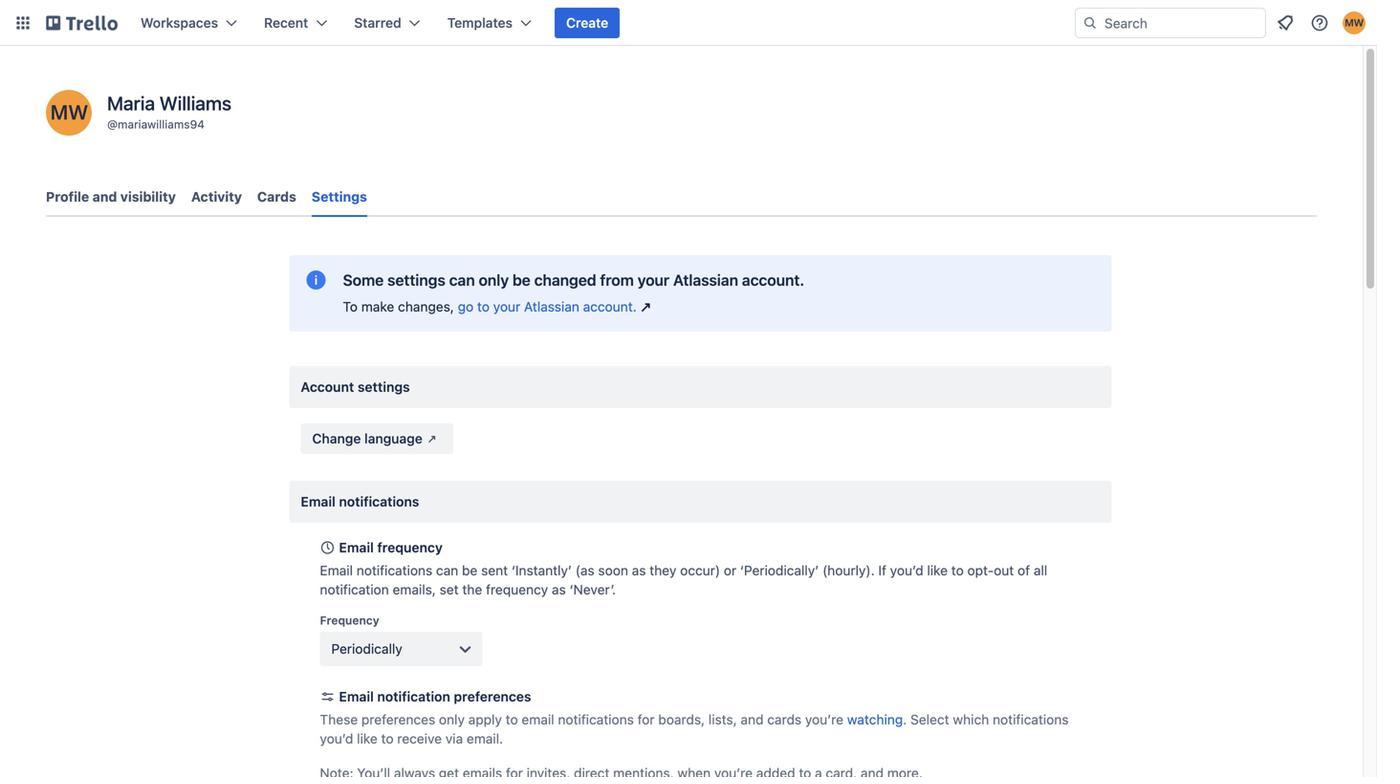 Task type: describe. For each thing, give the bounding box(es) containing it.
which
[[953, 712, 989, 728]]

these
[[320, 712, 358, 728]]

mariawilliams94
[[118, 118, 205, 131]]

0 vertical spatial be
[[513, 271, 531, 289]]

change language link
[[301, 424, 453, 454]]

apply
[[468, 712, 502, 728]]

be inside email notifications can be sent 'instantly' (as soon as they occur) or 'periodically' (hourly). if you'd like to opt-out of all notification emails, set the frequency as 'never'.
[[462, 563, 478, 579]]

maria williams @ mariawilliams94
[[107, 92, 232, 131]]

maria williams (mariawilliams94) image
[[46, 90, 92, 136]]

to make changes,
[[343, 299, 458, 315]]

email notifications
[[301, 494, 419, 510]]

0 horizontal spatial frequency
[[377, 540, 443, 556]]

opt-
[[968, 563, 994, 579]]

starred button
[[343, 8, 432, 38]]

the
[[462, 582, 482, 598]]

'periodically'
[[740, 563, 819, 579]]

watching
[[847, 712, 903, 728]]

.
[[903, 712, 907, 728]]

create button
[[555, 8, 620, 38]]

back to home image
[[46, 8, 118, 38]]

1 horizontal spatial atlassian
[[673, 271, 738, 289]]

0 vertical spatial as
[[632, 563, 646, 579]]

workspaces button
[[129, 8, 249, 38]]

all
[[1034, 563, 1048, 579]]

switch to… image
[[13, 13, 33, 33]]

email
[[522, 712, 554, 728]]

profile and visibility
[[46, 189, 176, 205]]

recent
[[264, 15, 308, 31]]

notifications inside . select which notifications you'd like to receive via email.
[[993, 712, 1069, 728]]

frequency
[[320, 614, 379, 627]]

language
[[364, 431, 423, 447]]

create
[[566, 15, 608, 31]]

go to your atlassian account.
[[458, 299, 637, 315]]

notifications up email frequency
[[339, 494, 419, 510]]

email for email notification preferences
[[339, 689, 374, 705]]

open information menu image
[[1310, 13, 1329, 33]]

@
[[107, 118, 118, 131]]

1 vertical spatial as
[[552, 582, 566, 598]]

1 vertical spatial notification
[[377, 689, 450, 705]]

notification inside email notifications can be sent 'instantly' (as soon as they occur) or 'periodically' (hourly). if you'd like to opt-out of all notification emails, set the frequency as 'never'.
[[320, 582, 389, 598]]

change language
[[312, 431, 423, 447]]

changes,
[[398, 299, 454, 315]]

frequency inside email notifications can be sent 'instantly' (as soon as they occur) or 'periodically' (hourly). if you'd like to opt-out of all notification emails, set the frequency as 'never'.
[[486, 582, 548, 598]]

or
[[724, 563, 737, 579]]

maria
[[107, 92, 155, 114]]

can for notifications
[[436, 563, 458, 579]]

activity link
[[191, 180, 242, 214]]

recent button
[[253, 8, 339, 38]]

email.
[[467, 731, 503, 747]]

from
[[600, 271, 634, 289]]

account settings
[[301, 379, 410, 395]]

cards link
[[257, 180, 296, 214]]

. select which notifications you'd like to receive via email.
[[320, 712, 1069, 747]]

profile and visibility link
[[46, 180, 176, 214]]

receive
[[397, 731, 442, 747]]

primary element
[[0, 0, 1377, 46]]

cards
[[257, 189, 296, 205]]

if
[[878, 563, 887, 579]]

1 horizontal spatial your
[[638, 271, 670, 289]]

settings
[[312, 189, 367, 205]]

emails,
[[393, 582, 436, 598]]

email notification preferences
[[339, 689, 531, 705]]

settings for account
[[358, 379, 410, 395]]

change
[[312, 431, 361, 447]]

to left 'email'
[[506, 712, 518, 728]]



Task type: vqa. For each thing, say whether or not it's contained in the screenshot.
leftmost THE NEED
no



Task type: locate. For each thing, give the bounding box(es) containing it.
atlassian inside 'link'
[[524, 299, 580, 315]]

your
[[638, 271, 670, 289], [493, 299, 521, 315]]

email up these
[[339, 689, 374, 705]]

1 vertical spatial only
[[439, 712, 465, 728]]

you're
[[805, 712, 844, 728]]

sm image
[[423, 429, 442, 449]]

1 vertical spatial you'd
[[320, 731, 353, 747]]

search image
[[1083, 15, 1098, 31]]

email
[[301, 494, 336, 510], [339, 540, 374, 556], [320, 563, 353, 579], [339, 689, 374, 705]]

to
[[477, 299, 490, 315], [952, 563, 964, 579], [506, 712, 518, 728], [381, 731, 394, 747]]

settings
[[387, 271, 445, 289], [358, 379, 410, 395]]

select
[[911, 712, 949, 728]]

notification up frequency
[[320, 582, 389, 598]]

'instantly'
[[512, 563, 572, 579]]

0 vertical spatial your
[[638, 271, 670, 289]]

notification
[[320, 582, 389, 598], [377, 689, 450, 705]]

0 horizontal spatial as
[[552, 582, 566, 598]]

0 vertical spatial preferences
[[454, 689, 531, 705]]

atlassian
[[673, 271, 738, 289], [524, 299, 580, 315]]

you'd right if
[[890, 563, 924, 579]]

settings up "change language" link
[[358, 379, 410, 395]]

periodically
[[331, 641, 402, 657]]

settings link
[[312, 180, 367, 217]]

like inside . select which notifications you'd like to receive via email.
[[357, 731, 378, 747]]

0 vertical spatial and
[[93, 189, 117, 205]]

can for settings
[[449, 271, 475, 289]]

1 vertical spatial your
[[493, 299, 521, 315]]

email inside email notifications can be sent 'instantly' (as soon as they occur) or 'periodically' (hourly). if you'd like to opt-out of all notification emails, set the frequency as 'never'.
[[320, 563, 353, 579]]

email notifications can be sent 'instantly' (as soon as they occur) or 'periodically' (hourly). if you'd like to opt-out of all notification emails, set the frequency as 'never'.
[[320, 563, 1048, 598]]

account
[[301, 379, 354, 395]]

email down email notifications
[[339, 540, 374, 556]]

soon
[[598, 563, 628, 579]]

and right profile
[[93, 189, 117, 205]]

to inside . select which notifications you'd like to receive via email.
[[381, 731, 394, 747]]

go to your atlassian account. link
[[458, 297, 656, 317]]

1 horizontal spatial like
[[927, 563, 948, 579]]

williams
[[159, 92, 232, 114]]

account.
[[742, 271, 805, 289], [583, 299, 637, 315]]

as
[[632, 563, 646, 579], [552, 582, 566, 598]]

set
[[440, 582, 459, 598]]

sent
[[481, 563, 508, 579]]

of
[[1018, 563, 1030, 579]]

email down change
[[301, 494, 336, 510]]

frequency
[[377, 540, 443, 556], [486, 582, 548, 598]]

occur)
[[680, 563, 720, 579]]

0 horizontal spatial your
[[493, 299, 521, 315]]

settings up changes,
[[387, 271, 445, 289]]

and right lists,
[[741, 712, 764, 728]]

for
[[638, 712, 655, 728]]

these preferences only apply to email notifications for boards, lists, and cards you're watching
[[320, 712, 903, 728]]

1 horizontal spatial account.
[[742, 271, 805, 289]]

cards
[[767, 712, 802, 728]]

you'd down these
[[320, 731, 353, 747]]

only up via
[[439, 712, 465, 728]]

1 vertical spatial frequency
[[486, 582, 548, 598]]

0 vertical spatial notification
[[320, 582, 389, 598]]

lists,
[[709, 712, 737, 728]]

via
[[446, 731, 463, 747]]

atlassian down changed
[[524, 299, 580, 315]]

1 vertical spatial account.
[[583, 299, 637, 315]]

1 horizontal spatial and
[[741, 712, 764, 728]]

can inside email notifications can be sent 'instantly' (as soon as they occur) or 'periodically' (hourly). if you'd like to opt-out of all notification emails, set the frequency as 'never'.
[[436, 563, 458, 579]]

1 horizontal spatial frequency
[[486, 582, 548, 598]]

to inside email notifications can be sent 'instantly' (as soon as they occur) or 'periodically' (hourly). if you'd like to opt-out of all notification emails, set the frequency as 'never'.
[[952, 563, 964, 579]]

changed
[[534, 271, 596, 289]]

visibility
[[120, 189, 176, 205]]

profile
[[46, 189, 89, 205]]

0 horizontal spatial atlassian
[[524, 299, 580, 315]]

like left opt-
[[927, 563, 948, 579]]

watching link
[[847, 712, 903, 728]]

atlassian right from
[[673, 271, 738, 289]]

0 vertical spatial can
[[449, 271, 475, 289]]

0 horizontal spatial like
[[357, 731, 378, 747]]

email frequency
[[339, 540, 443, 556]]

to right go
[[477, 299, 490, 315]]

like inside email notifications can be sent 'instantly' (as soon as they occur) or 'periodically' (hourly). if you'd like to opt-out of all notification emails, set the frequency as 'never'.
[[927, 563, 948, 579]]

preferences
[[454, 689, 531, 705], [362, 712, 435, 728]]

email up frequency
[[320, 563, 353, 579]]

can up go
[[449, 271, 475, 289]]

1 horizontal spatial preferences
[[454, 689, 531, 705]]

to inside go to your atlassian account. 'link'
[[477, 299, 490, 315]]

1 vertical spatial be
[[462, 563, 478, 579]]

workspaces
[[141, 15, 218, 31]]

to left receive
[[381, 731, 394, 747]]

only up go to your atlassian account.
[[479, 271, 509, 289]]

activity
[[191, 189, 242, 205]]

starred
[[354, 15, 401, 31]]

0 notifications image
[[1274, 11, 1297, 34]]

notifications left for
[[558, 712, 634, 728]]

0 horizontal spatial only
[[439, 712, 465, 728]]

you'd
[[890, 563, 924, 579], [320, 731, 353, 747]]

you'd inside . select which notifications you'd like to receive via email.
[[320, 731, 353, 747]]

email for email frequency
[[339, 540, 374, 556]]

preferences up receive
[[362, 712, 435, 728]]

0 vertical spatial like
[[927, 563, 948, 579]]

be up go to your atlassian account.
[[513, 271, 531, 289]]

email for email notifications
[[301, 494, 336, 510]]

only
[[479, 271, 509, 289], [439, 712, 465, 728]]

some
[[343, 271, 384, 289]]

you'd inside email notifications can be sent 'instantly' (as soon as they occur) or 'periodically' (hourly). if you'd like to opt-out of all notification emails, set the frequency as 'never'.
[[890, 563, 924, 579]]

0 horizontal spatial preferences
[[362, 712, 435, 728]]

go
[[458, 299, 474, 315]]

1 vertical spatial settings
[[358, 379, 410, 395]]

as left they
[[632, 563, 646, 579]]

like
[[927, 563, 948, 579], [357, 731, 378, 747]]

your inside 'link'
[[493, 299, 521, 315]]

Search field
[[1098, 9, 1265, 37]]

1 vertical spatial atlassian
[[524, 299, 580, 315]]

0 vertical spatial settings
[[387, 271, 445, 289]]

and
[[93, 189, 117, 205], [741, 712, 764, 728]]

1 vertical spatial like
[[357, 731, 378, 747]]

to left opt-
[[952, 563, 964, 579]]

0 horizontal spatial account.
[[583, 299, 637, 315]]

to
[[343, 299, 358, 315]]

be
[[513, 271, 531, 289], [462, 563, 478, 579]]

0 vertical spatial frequency
[[377, 540, 443, 556]]

your right from
[[638, 271, 670, 289]]

frequency down sent
[[486, 582, 548, 598]]

like down these
[[357, 731, 378, 747]]

(hourly).
[[823, 563, 875, 579]]

templates button
[[436, 8, 543, 38]]

0 horizontal spatial and
[[93, 189, 117, 205]]

notifications
[[339, 494, 419, 510], [357, 563, 433, 579], [558, 712, 634, 728], [993, 712, 1069, 728]]

can
[[449, 271, 475, 289], [436, 563, 458, 579]]

notifications inside email notifications can be sent 'instantly' (as soon as they occur) or 'periodically' (hourly). if you'd like to opt-out of all notification emails, set the frequency as 'never'.
[[357, 563, 433, 579]]

0 vertical spatial account.
[[742, 271, 805, 289]]

1 vertical spatial can
[[436, 563, 458, 579]]

'never'.
[[570, 582, 616, 598]]

0 horizontal spatial you'd
[[320, 731, 353, 747]]

boards,
[[658, 712, 705, 728]]

1 vertical spatial preferences
[[362, 712, 435, 728]]

can up set on the bottom of the page
[[436, 563, 458, 579]]

be up the on the bottom of page
[[462, 563, 478, 579]]

they
[[650, 563, 677, 579]]

as down 'instantly'
[[552, 582, 566, 598]]

preferences up apply
[[454, 689, 531, 705]]

1 horizontal spatial be
[[513, 271, 531, 289]]

some settings can only be changed from your atlassian account.
[[343, 271, 805, 289]]

0 horizontal spatial be
[[462, 563, 478, 579]]

0 vertical spatial atlassian
[[673, 271, 738, 289]]

1 horizontal spatial you'd
[[890, 563, 924, 579]]

notifications down email frequency
[[357, 563, 433, 579]]

maria williams (mariawilliams94) image
[[1343, 11, 1366, 34]]

make
[[361, 299, 394, 315]]

templates
[[447, 15, 513, 31]]

(as
[[576, 563, 595, 579]]

settings for some
[[387, 271, 445, 289]]

1 horizontal spatial as
[[632, 563, 646, 579]]

account. inside 'link'
[[583, 299, 637, 315]]

1 horizontal spatial only
[[479, 271, 509, 289]]

1 vertical spatial and
[[741, 712, 764, 728]]

email for email notifications can be sent 'instantly' (as soon as they occur) or 'periodically' (hourly). if you'd like to opt-out of all notification emails, set the frequency as 'never'.
[[320, 563, 353, 579]]

0 vertical spatial you'd
[[890, 563, 924, 579]]

notifications right which
[[993, 712, 1069, 728]]

out
[[994, 563, 1014, 579]]

notification up receive
[[377, 689, 450, 705]]

0 vertical spatial only
[[479, 271, 509, 289]]

your right go
[[493, 299, 521, 315]]

frequency up emails,
[[377, 540, 443, 556]]



